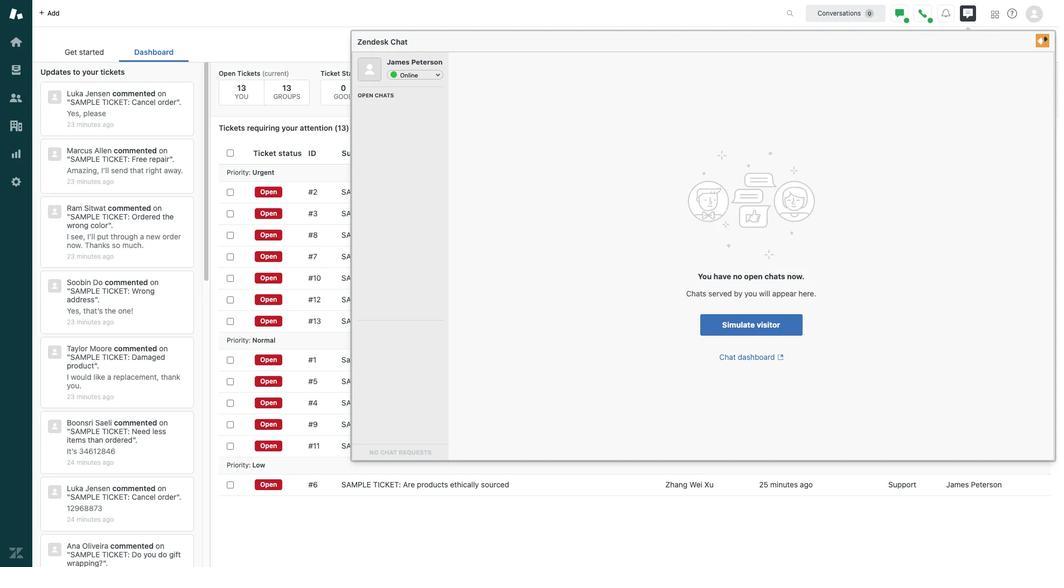 Task type: describe. For each thing, give the bounding box(es) containing it.
23 inside i see, i'll put through a new order now. thanks so much. 23 minutes ago
[[67, 253, 75, 261]]

i would like a replacement, thank you. 23 minutes ago
[[67, 373, 180, 401]]

ticket
[[426, 356, 445, 365]]

1 horizontal spatial status
[[425, 209, 446, 218]]

carlos
[[665, 209, 688, 218]]

boonsri for boonsri saeli commented
[[67, 419, 93, 428]]

#6
[[308, 481, 318, 490]]

conversations button
[[806, 5, 886, 22]]

sample ticket: cancel order ". for yes, please
[[70, 98, 181, 107]]

0 horizontal spatial chat
[[390, 37, 408, 46]]

minutes inside i see, i'll put through a new order now. thanks so much. 23 minutes ago
[[77, 253, 101, 261]]

#7
[[308, 252, 317, 261]]

see,
[[71, 232, 85, 241]]

a inside i would like a replacement, thank you. 23 minutes ago
[[107, 373, 111, 382]]

0 vertical spatial product
[[438, 187, 466, 197]]

zendesk chat image
[[960, 5, 976, 22]]

sample down sample ticket: item restock link
[[341, 420, 371, 429]]

yes, for yes, please
[[67, 109, 81, 118]]

jensen inside grid
[[684, 295, 709, 304]]

open tickets (current)
[[219, 69, 289, 78]]

processing
[[494, 209, 532, 218]]

25 for zhang wei xu
[[759, 481, 768, 490]]

get started tab
[[50, 42, 119, 62]]

#12
[[308, 295, 321, 304]]

0 vertical spatial status
[[278, 149, 302, 158]]

sitwat
[[84, 204, 106, 213]]

sample right #7 on the left top of page
[[341, 252, 371, 261]]

ana
[[67, 542, 80, 551]]

sample right #10
[[341, 274, 371, 283]]

#2
[[308, 187, 318, 197]]

1 vertical spatial sample ticket: wrong address
[[67, 287, 155, 304]]

4 25 from the top
[[759, 252, 768, 261]]

jakub wójcik
[[665, 274, 711, 283]]

0 vertical spatial need
[[403, 317, 421, 326]]

sample up 'please' on the left of page
[[70, 98, 100, 107]]

conversations
[[818, 9, 861, 17]]

on for yes, please
[[158, 89, 166, 98]]

it's
[[67, 447, 77, 456]]

ordered inside sample ticket: need less items than ordered
[[105, 436, 133, 445]]

it
[[466, 209, 470, 218]]

the inside sample ticket: ordered the wrong color
[[162, 212, 174, 221]]

sample up 12968873
[[70, 493, 100, 502]]

1 vertical spatial sample ticket: do you do gift wrapping?
[[67, 550, 181, 568]]

0 vertical spatial color
[[90, 221, 108, 230]]

" for yes, please
[[67, 98, 70, 107]]

ticket: up like
[[102, 353, 130, 362]]

taylor moore commented
[[67, 344, 157, 353]]

updated
[[800, 149, 831, 158]]

0 for 0 bad
[[386, 83, 391, 93]]

ticket: up 12968873 24 minutes ago
[[102, 493, 130, 502]]

put
[[97, 232, 109, 241]]

get started image
[[9, 35, 23, 49]]

sample ticket: international shipping link
[[341, 377, 478, 387]]

address inside grid
[[428, 252, 456, 261]]

sample up amazing,
[[70, 155, 100, 164]]

restock
[[420, 399, 446, 408]]

open for #7
[[260, 253, 277, 261]]

1 vertical spatial damaged
[[132, 353, 165, 362]]

still
[[480, 209, 492, 218]]

attention
[[300, 123, 333, 133]]

ticket: down sample ticket: cancel order link
[[373, 317, 401, 326]]

missing
[[403, 274, 430, 283]]

like
[[93, 373, 105, 382]]

sample ticket: order status says it is still processing
[[341, 209, 532, 218]]

" for 12968873
[[67, 493, 70, 502]]

13 groups
[[273, 83, 300, 101]]

commented for yes, that's the one!
[[105, 278, 148, 287]]

than inside sample ticket: need less items than ordered
[[88, 436, 103, 445]]

ticket: left order
[[373, 209, 401, 218]]

would
[[71, 373, 91, 382]]

ticket: left are
[[373, 481, 401, 490]]

grid containing ticket status
[[211, 143, 1059, 568]]

ago inside 12968873 24 minutes ago
[[103, 516, 114, 524]]

ticket for ticket status
[[253, 149, 276, 158]]

open for #2
[[260, 188, 277, 196]]

main element
[[0, 0, 32, 568]]

#8
[[308, 231, 318, 240]]

ticket: down sample ticket: meet the ticket link
[[373, 377, 401, 386]]

you.
[[67, 381, 82, 390]]

on for i see, i'll put through a new order now. thanks so much.
[[153, 204, 162, 213]]

you inside grid
[[415, 442, 427, 451]]

shipping
[[448, 377, 478, 386]]

taylor moore
[[665, 187, 710, 197]]

on " for please
[[67, 89, 166, 107]]

dashboard
[[134, 47, 174, 57]]

sample up sample
[[341, 317, 371, 326]]

ago inside it's 34612846 24 minutes ago
[[103, 459, 114, 467]]

customers image
[[9, 91, 23, 105]]

your for requiring
[[282, 123, 298, 133]]

sample right the #12
[[341, 295, 371, 304]]

open for #4
[[260, 399, 277, 407]]

2 horizontal spatial 13
[[338, 123, 346, 133]]

28
[[759, 356, 768, 365]]

#13
[[308, 317, 321, 326]]

that's
[[83, 307, 103, 316]]

sample ticket: missing assembly instructions link
[[341, 274, 507, 283]]

#11
[[308, 442, 320, 451]]

ticket: inside "link"
[[373, 231, 401, 240]]

ticket: up sample ticket: free repair
[[373, 399, 401, 408]]

is inside tickets requiring your attention ( 13 ) what is this?
[[370, 124, 375, 133]]

do inside grid
[[403, 442, 413, 451]]

sample up sample ticket: free repair
[[341, 399, 371, 408]]

priority : normal
[[227, 337, 275, 345]]

#9
[[308, 420, 318, 429]]

replacement,
[[113, 373, 159, 382]]

luka jensen commented for yes, please
[[67, 89, 156, 98]]

sample ticket: international shipping
[[341, 377, 478, 386]]

wrapping? inside sample ticket: do you do gift wrapping? link
[[454, 442, 490, 451]]

requester
[[759, 149, 798, 158]]

1 vertical spatial less
[[152, 427, 166, 436]]

sample ticket: cancel order link
[[341, 295, 448, 305]]

groups
[[273, 93, 300, 101]]

assembly
[[432, 274, 464, 283]]

sample ticket: are products ethically sourced link
[[341, 481, 509, 490]]

do inside sample ticket: do you do gift wrapping?
[[158, 550, 167, 560]]

ago inside i would like a replacement, thank you. 23 minutes ago
[[103, 393, 114, 401]]

products
[[417, 481, 448, 490]]

one!
[[118, 307, 133, 316]]

peterson
[[971, 481, 1002, 490]]

minutes inside i would like a replacement, thank you. 23 minutes ago
[[77, 393, 101, 401]]

ticket: up sample ticket: cancel order
[[373, 274, 401, 283]]

items inside grid
[[439, 317, 458, 326]]

tab list containing get started
[[50, 42, 189, 62]]

13 you
[[235, 83, 248, 101]]

are
[[403, 481, 415, 490]]

8 " from the top
[[67, 550, 70, 560]]

ticket: down 'sample ticket: free repair' link at the left of the page
[[373, 442, 401, 451]]

#4
[[308, 399, 318, 408]]

4 25 minutes ago from the top
[[759, 252, 813, 261]]

says
[[448, 209, 464, 218]]

oliveira
[[82, 542, 108, 551]]

0 vertical spatial tickets
[[237, 69, 260, 78]]

updates
[[40, 67, 71, 76]]

moore for taylor moore commented
[[90, 344, 112, 353]]

ordered inside sample ticket: ordered the wrong color "link"
[[403, 231, 432, 240]]

25 minutes ago for jakub wójcik
[[759, 274, 813, 283]]

jakub
[[665, 274, 686, 283]]

sample down 'sample ticket: free repair' link at the left of the page
[[341, 442, 371, 451]]

open for #3
[[260, 210, 277, 218]]

wei
[[690, 481, 702, 490]]

12968873 24 minutes ago
[[67, 504, 114, 524]]

reporting image
[[9, 147, 23, 161]]

23 inside "amazing, i'll send that right away. 23 minutes ago"
[[67, 178, 75, 186]]

on " for that's
[[67, 278, 159, 296]]

priority for priority : low
[[227, 462, 249, 470]]

on for i would like a replacement, thank you.
[[159, 344, 168, 353]]

zendesk products image
[[991, 11, 999, 18]]

meet
[[393, 356, 411, 365]]

the inside yes, that's the one! 23 minutes ago
[[105, 307, 116, 316]]

open for #5
[[260, 378, 277, 386]]

carlos garcia
[[665, 209, 712, 218]]

on " for i'll
[[67, 146, 168, 164]]

0 vertical spatial sample ticket: do you do gift wrapping?
[[341, 442, 490, 451]]

week)
[[389, 69, 407, 78]]

1 horizontal spatial sample ticket: ordered the wrong color
[[341, 231, 488, 240]]

sample inside sample ticket: ordered the wrong color
[[70, 212, 100, 221]]

boonsri for boonsri saeli
[[665, 317, 692, 326]]

28 minutes ago
[[759, 356, 813, 365]]

address inside sample ticket: wrong address
[[67, 295, 95, 304]]

1 vertical spatial cancel
[[403, 295, 427, 304]]

ticket: up sample ticket: ordered the wrong color "link"
[[373, 187, 401, 197]]

0 for 0 solved
[[431, 83, 437, 93]]

send
[[111, 166, 128, 175]]

commented for i would like a replacement, thank you.
[[114, 344, 157, 353]]

gift inside grid
[[440, 442, 452, 451]]

commented for i see, i'll put through a new order now. thanks so much.
[[108, 204, 151, 213]]

free for sample ticket: free repair
[[403, 420, 418, 429]]

need inside sample ticket: need less items than ordered
[[132, 427, 150, 436]]

right
[[146, 166, 162, 175]]

1 horizontal spatial sample ticket: wrong address
[[341, 252, 456, 261]]

through
[[111, 232, 138, 241]]

ticket statistics (this week)
[[321, 69, 407, 78]]

sample down subject
[[341, 187, 371, 197]]

sample inside sample ticket: wrong address
[[70, 287, 100, 296]]

0 bad
[[382, 83, 395, 101]]

0 good
[[334, 83, 353, 101]]

25 minutes ago for carlos garcia
[[759, 209, 813, 218]]

jensen for yes, please
[[85, 89, 110, 98]]

1 vertical spatial sample ticket: damaged product
[[67, 353, 165, 370]]

it's 34612846 24 minutes ago
[[67, 447, 115, 467]]

normal
[[252, 337, 275, 345]]

sample down sample
[[341, 377, 371, 386]]

requester updated
[[759, 149, 831, 158]]

ticket: up 'please' on the left of page
[[102, 98, 130, 107]]

zhang
[[665, 481, 687, 490]]

items inside sample ticket: need less items than ordered
[[67, 436, 86, 445]]

luka jensen commented for 12968873
[[67, 485, 156, 494]]

sample ticket: item restock
[[341, 399, 446, 408]]

saeli for boonsri saeli
[[694, 317, 710, 326]]

ago inside yes, that's the one! 23 minutes ago
[[103, 318, 114, 327]]

25 for luka jensen
[[759, 295, 768, 304]]

sample ticket: meet the ticket link
[[341, 356, 445, 365]]

ago inside i see, i'll put through a new order now. thanks so much. 23 minutes ago
[[103, 253, 114, 261]]

sample ticket: cancel order
[[341, 295, 448, 304]]

views image
[[9, 63, 23, 77]]

0 solved
[[421, 83, 447, 101]]

ram sitwat commented
[[67, 204, 151, 213]]

ticket:
[[369, 356, 391, 365]]

13 for 13 groups
[[282, 83, 291, 93]]

on " for 24
[[67, 485, 166, 502]]

sample right #3
[[341, 209, 371, 218]]

on for amazing, i'll send that right away.
[[159, 146, 168, 155]]

you
[[235, 93, 248, 101]]

organizations image
[[9, 119, 23, 133]]

sample up would
[[70, 353, 100, 362]]

ticket: inside sample ticket: do you do gift wrapping?
[[102, 550, 130, 560]]

commented for amazing, i'll send that right away.
[[114, 146, 157, 155]]

wrong inside grid
[[403, 252, 426, 261]]

on " for 34612846
[[67, 419, 168, 436]]

on for yes, that's the one!
[[150, 278, 159, 287]]

get help image
[[1007, 9, 1017, 18]]

ticket: down sample ticket: ordered the wrong color "link"
[[373, 252, 401, 261]]

open for #6
[[260, 481, 277, 489]]

ticket: up send on the top left
[[102, 155, 130, 164]]

instructions
[[466, 274, 507, 283]]

#1
[[308, 356, 316, 365]]

0 horizontal spatial product
[[67, 361, 94, 370]]



Task type: locate. For each thing, give the bounding box(es) containing it.
23 inside yes, please 23 minutes ago
[[67, 121, 75, 129]]

sample ticket: missing assembly instructions
[[341, 274, 507, 283]]

23 inside i would like a replacement, thank you. 23 minutes ago
[[67, 393, 75, 401]]

0 horizontal spatial gift
[[169, 550, 181, 560]]

sample ticket: cancel order ". for 12968873
[[70, 493, 181, 502]]

0 vertical spatial 24
[[67, 459, 75, 467]]

i for i would like a replacement, thank you.
[[67, 373, 69, 382]]

sample ticket: cancel order ". down "tickets"
[[70, 98, 181, 107]]

1 vertical spatial sample ticket: ordered the wrong color
[[341, 231, 488, 240]]

boonsri saeli
[[665, 317, 710, 326]]

priority down select all tickets option at the top left of the page
[[227, 169, 249, 177]]

0 down the (this in the top of the page
[[386, 83, 391, 93]]

1 vertical spatial saeli
[[95, 419, 112, 428]]

ticket for ticket statistics (this week)
[[321, 69, 340, 78]]

yes, for yes, that's the one!
[[67, 307, 81, 316]]

" up amazing,
[[67, 155, 70, 164]]

" up yes, please 23 minutes ago on the left top of page
[[67, 98, 70, 107]]

wrapping? inside sample ticket: do you do gift wrapping?
[[67, 559, 103, 568]]

on for 12968873
[[158, 485, 166, 494]]

1 horizontal spatial less
[[424, 317, 437, 326]]

4 23 from the top
[[67, 318, 75, 327]]

2 vertical spatial :
[[249, 462, 251, 470]]

luka
[[67, 89, 83, 98], [665, 295, 682, 304], [67, 485, 83, 494]]

open for #8
[[260, 231, 277, 239]]

status left id
[[278, 149, 302, 158]]

sample down 12968873 24 minutes ago
[[70, 550, 100, 560]]

commented for it's 34612846
[[114, 419, 157, 428]]

priority for priority : normal
[[227, 337, 249, 345]]

sample inside sample ticket: need less items than ordered
[[70, 427, 100, 436]]

7 on " from the top
[[67, 485, 166, 502]]

2 yes, from the top
[[67, 307, 81, 316]]

tickets up select all tickets option at the top left of the page
[[219, 123, 245, 133]]

0
[[341, 83, 346, 93], [386, 83, 391, 93], [431, 83, 437, 93]]

need down i would like a replacement, thank you. 23 minutes ago
[[132, 427, 150, 436]]

0 horizontal spatial you
[[144, 550, 156, 560]]

24 inside 12968873 24 minutes ago
[[67, 516, 75, 524]]

sample ticket: free repair ".
[[70, 155, 174, 164]]

sample ticket: ordered the wrong color
[[67, 212, 174, 230], [341, 231, 488, 240]]

ticket: up one!
[[102, 287, 130, 296]]

1 horizontal spatial repair
[[420, 420, 440, 429]]

sample ticket: do you do gift wrapping?
[[341, 442, 490, 451], [67, 550, 181, 568]]

open for #10
[[260, 274, 277, 282]]

chat inside button
[[1009, 40, 1025, 49]]

1 horizontal spatial a
[[140, 232, 144, 241]]

notifications image
[[942, 9, 950, 18]]

1 vertical spatial i
[[67, 373, 69, 382]]

2 25 minutes ago from the top
[[759, 209, 813, 218]]

8 25 from the top
[[759, 481, 768, 490]]

add
[[47, 9, 60, 17]]

saeli
[[694, 317, 710, 326], [95, 419, 112, 428]]

get
[[65, 47, 77, 57]]

repair for sample ticket: free repair ".
[[149, 155, 169, 164]]

3 25 minutes ago from the top
[[759, 231, 813, 240]]

1 horizontal spatial free
[[403, 420, 418, 429]]

commented for 12968873
[[112, 485, 156, 494]]

7 " from the top
[[67, 493, 70, 502]]

sample ticket: meet the ticket
[[341, 356, 445, 365]]

2 vertical spatial jensen
[[85, 485, 110, 494]]

sample inside "link"
[[341, 231, 371, 240]]

0 horizontal spatial sample ticket: damaged product
[[67, 353, 165, 370]]

repair inside grid
[[420, 420, 440, 429]]

1 vertical spatial need
[[132, 427, 150, 436]]

0 vertical spatial i'll
[[101, 166, 109, 175]]

1 horizontal spatial is
[[473, 209, 478, 218]]

1 vertical spatial you
[[144, 550, 156, 560]]

1 vertical spatial your
[[282, 123, 298, 133]]

25 for carlos garcia
[[759, 209, 768, 218]]

sample ticket: damaged product link
[[341, 187, 466, 197]]

statistics
[[342, 69, 372, 78]]

0 horizontal spatial less
[[152, 427, 166, 436]]

sourced
[[481, 481, 509, 490]]

sample ticket: free repair link
[[341, 420, 440, 430]]

1 " from the top
[[67, 98, 70, 107]]

the inside "link"
[[434, 231, 445, 240]]

international
[[403, 377, 446, 386]]

" for amazing, i'll send that right away.
[[67, 155, 70, 164]]

good
[[334, 93, 353, 101]]

minutes inside it's 34612846 24 minutes ago
[[77, 459, 101, 467]]

0 vertical spatial ticket
[[321, 69, 340, 78]]

1 vertical spatial color
[[471, 231, 488, 240]]

ethically
[[450, 481, 479, 490]]

3 25 from the top
[[759, 231, 768, 240]]

luka down to
[[67, 89, 83, 98]]

1 vertical spatial ordered
[[105, 436, 133, 445]]

0 horizontal spatial ordered
[[105, 436, 133, 445]]

minutes inside 12968873 24 minutes ago
[[77, 516, 101, 524]]

8 on " from the top
[[67, 542, 164, 560]]

do inside sample ticket: do you do gift wrapping?
[[132, 550, 142, 560]]

6 on " from the top
[[67, 419, 168, 436]]

away.
[[164, 166, 183, 175]]

0 horizontal spatial boonsri
[[67, 419, 93, 428]]

0 vertical spatial wrapping?
[[454, 442, 490, 451]]

1 vertical spatial boonsri
[[67, 419, 93, 428]]

1 yes, from the top
[[67, 109, 81, 118]]

25 for taylor moore
[[759, 187, 768, 197]]

jensen for 12968873
[[85, 485, 110, 494]]

1 horizontal spatial product
[[438, 187, 466, 197]]

1 i from the top
[[67, 232, 69, 241]]

wrong
[[67, 221, 88, 230], [447, 231, 469, 240]]

color inside "link"
[[471, 231, 488, 240]]

on " up one!
[[67, 278, 159, 296]]

1 vertical spatial product
[[67, 361, 94, 370]]

on " for see,
[[67, 204, 162, 221]]

do
[[429, 442, 438, 451], [158, 550, 167, 560]]

1 vertical spatial a
[[107, 373, 111, 382]]

sample ticket: are products ethically sourced
[[341, 481, 509, 490]]

23 inside yes, that's the one! 23 minutes ago
[[67, 318, 75, 327]]

23
[[67, 121, 75, 129], [67, 178, 75, 186], [67, 253, 75, 261], [67, 318, 75, 327], [67, 393, 75, 401]]

1 horizontal spatial your
[[282, 123, 298, 133]]

1 on " from the top
[[67, 89, 166, 107]]

" up yes, that's the one! 23 minutes ago
[[67, 287, 70, 296]]

#3
[[308, 209, 318, 218]]

24 inside it's 34612846 24 minutes ago
[[67, 459, 75, 467]]

allen
[[94, 146, 112, 155]]

7 25 minutes ago from the top
[[759, 317, 813, 326]]

0 vertical spatial repair
[[149, 155, 169, 164]]

0 vertical spatial wrong
[[403, 252, 426, 261]]

0 vertical spatial free
[[132, 155, 147, 164]]

do right oliveira
[[132, 550, 142, 560]]

23 up the marcus
[[67, 121, 75, 129]]

commented up replacement,
[[114, 344, 157, 353]]

do up products
[[429, 442, 438, 451]]

0 horizontal spatial sample ticket: do you do gift wrapping?
[[67, 550, 181, 568]]

your
[[82, 67, 98, 76], [282, 123, 298, 133]]

13 inside the 13 groups
[[282, 83, 291, 93]]

to
[[73, 67, 80, 76]]

0 vertical spatial ordered
[[132, 212, 160, 221]]

2 24 from the top
[[67, 516, 75, 524]]

3 : from the top
[[249, 462, 251, 470]]

soobin
[[67, 278, 91, 287]]

0 for 0 good
[[341, 83, 346, 93]]

)
[[346, 123, 349, 133]]

your right to
[[82, 67, 98, 76]]

zendesk support image
[[9, 7, 23, 21]]

0 horizontal spatial address
[[67, 295, 95, 304]]

1 horizontal spatial 0
[[386, 83, 391, 93]]

12968873
[[67, 504, 102, 514]]

zendesk image
[[9, 547, 23, 561]]

1 vertical spatial gift
[[169, 550, 181, 560]]

commented up 12968873 24 minutes ago
[[112, 485, 156, 494]]

1 vertical spatial do
[[158, 550, 167, 560]]

3 " from the top
[[67, 212, 70, 221]]

2 : from the top
[[249, 337, 251, 345]]

0 horizontal spatial 0
[[341, 83, 346, 93]]

section
[[197, 36, 983, 53]]

taylor
[[665, 187, 686, 197], [67, 344, 88, 353]]

2 on " from the top
[[67, 146, 168, 164]]

ticket: inside sample ticket: need less items than ordered
[[102, 427, 130, 436]]

3 23 from the top
[[67, 253, 75, 261]]

sample inside sample ticket: do you do gift wrapping?
[[70, 550, 100, 560]]

support
[[888, 481, 916, 490]]

luka for 12968873
[[67, 485, 83, 494]]

commented down i would like a replacement, thank you. 23 minutes ago
[[114, 419, 157, 428]]

6 " from the top
[[67, 427, 70, 436]]

free
[[132, 155, 147, 164], [403, 420, 418, 429]]

1 vertical spatial status
[[425, 209, 446, 218]]

5 25 from the top
[[759, 274, 768, 283]]

product up would
[[67, 361, 94, 370]]

wrong inside "link"
[[447, 231, 469, 240]]

moore up like
[[90, 344, 112, 353]]

i'll inside "amazing, i'll send that right away. 23 minutes ago"
[[101, 166, 109, 175]]

yes, inside yes, that's the one! 23 minutes ago
[[67, 307, 81, 316]]

do
[[93, 278, 103, 287], [403, 442, 413, 451], [132, 550, 142, 560]]

5 on " from the top
[[67, 344, 168, 362]]

0 vertical spatial :
[[249, 169, 251, 177]]

now.
[[67, 241, 83, 250]]

1 sample ticket: cancel order ". from the top
[[70, 98, 181, 107]]

tickets
[[237, 69, 260, 78], [219, 123, 245, 133]]

a left new
[[140, 232, 144, 241]]

gift
[[440, 442, 452, 451], [169, 550, 181, 560]]

1 24 from the top
[[67, 459, 75, 467]]

new
[[146, 232, 160, 241]]

0 vertical spatial boonsri
[[665, 317, 692, 326]]

0 vertical spatial less
[[424, 317, 437, 326]]

on " up 34612846
[[67, 419, 168, 436]]

1 horizontal spatial ordered
[[478, 317, 505, 326]]

open for #1
[[260, 356, 277, 364]]

tickets up "13 you"
[[237, 69, 260, 78]]

sample up 34612846
[[70, 427, 100, 436]]

minutes inside yes, please 23 minutes ago
[[77, 121, 101, 129]]

2 i from the top
[[67, 373, 69, 382]]

started
[[79, 47, 104, 57]]

luka jensen
[[665, 295, 709, 304]]

minutes inside yes, that's the one! 23 minutes ago
[[77, 318, 101, 327]]

0 vertical spatial do
[[93, 278, 103, 287]]

taylor up carlos
[[665, 187, 686, 197]]

ticket: inside sample ticket: ordered the wrong color
[[102, 212, 130, 221]]

so
[[112, 241, 120, 250]]

2 " from the top
[[67, 155, 70, 164]]

0 vertical spatial sample ticket: wrong address
[[341, 252, 456, 261]]

0 vertical spatial is
[[370, 124, 375, 133]]

0 horizontal spatial a
[[107, 373, 111, 382]]

james
[[946, 481, 969, 490]]

admin image
[[9, 175, 23, 189]]

gift inside sample ticket: do you do gift wrapping?
[[169, 550, 181, 560]]

0 horizontal spatial 13
[[237, 83, 246, 93]]

i see, i'll put through a new order now. thanks so much. 23 minutes ago
[[67, 232, 181, 261]]

items
[[439, 317, 458, 326], [67, 436, 86, 445]]

order inside i see, i'll put through a new order now. thanks so much. 23 minutes ago
[[162, 232, 181, 241]]

7 25 from the top
[[759, 317, 768, 326]]

0 inside 0 solved
[[431, 83, 437, 93]]

25 minutes ago for boonsri saeli
[[759, 317, 813, 326]]

need
[[403, 317, 421, 326], [132, 427, 150, 436]]

luka up 12968873
[[67, 485, 83, 494]]

13 left the "what"
[[338, 123, 346, 133]]

yes, left that's
[[67, 307, 81, 316]]

" for i see, i'll put through a new order now. thanks so much.
[[67, 212, 70, 221]]

product up says
[[438, 187, 466, 197]]

" for yes, that's the one!
[[67, 287, 70, 296]]

address up that's
[[67, 295, 95, 304]]

cancel for yes, please
[[132, 98, 156, 107]]

ordered down instructions
[[478, 317, 505, 326]]

1 priority from the top
[[227, 169, 249, 177]]

sample ticket: need less items than ordered
[[341, 317, 505, 326], [67, 427, 166, 445]]

open for #12
[[260, 296, 277, 304]]

5 23 from the top
[[67, 393, 75, 401]]

ticket up 0 good
[[321, 69, 340, 78]]

you
[[415, 442, 427, 451], [144, 550, 156, 560]]

" up 12968873
[[67, 493, 70, 502]]

2 horizontal spatial 0
[[431, 83, 437, 93]]

sample ticket: damaged product up like
[[67, 353, 165, 370]]

4 on " from the top
[[67, 278, 159, 296]]

2 priority from the top
[[227, 337, 249, 345]]

a inside i see, i'll put through a new order now. thanks so much. 23 minutes ago
[[140, 232, 144, 241]]

13 for 13 you
[[237, 83, 246, 93]]

5 25 minutes ago from the top
[[759, 274, 813, 283]]

ticket: inside sample ticket: wrong address
[[102, 287, 130, 296]]

commented for yes, please
[[112, 89, 156, 98]]

sample ticket: ordered the wrong color up through
[[67, 212, 174, 230]]

0 vertical spatial you
[[415, 442, 427, 451]]

sample
[[70, 98, 100, 107], [70, 155, 100, 164], [341, 187, 371, 197], [341, 209, 371, 218], [70, 212, 100, 221], [341, 231, 371, 240], [341, 252, 371, 261], [341, 274, 371, 283], [70, 287, 100, 296], [341, 295, 371, 304], [341, 317, 371, 326], [70, 353, 100, 362], [341, 377, 371, 386], [341, 399, 371, 408], [341, 420, 371, 429], [70, 427, 100, 436], [341, 442, 371, 451], [341, 481, 371, 490], [70, 493, 100, 502], [70, 550, 100, 560]]

is inside grid
[[473, 209, 478, 218]]

i for i see, i'll put through a new order now. thanks so much.
[[67, 232, 69, 241]]

do inside grid
[[429, 442, 438, 451]]

free inside 'sample ticket: free repair' link
[[403, 420, 418, 429]]

sample ticket: ordered the wrong color down order
[[341, 231, 488, 240]]

1 25 from the top
[[759, 187, 768, 197]]

commented
[[112, 89, 156, 98], [114, 146, 157, 155], [108, 204, 151, 213], [105, 278, 148, 287], [114, 344, 157, 353], [114, 419, 157, 428], [112, 485, 156, 494], [110, 542, 154, 551]]

sample right #8
[[341, 231, 371, 240]]

ordered down order
[[403, 231, 432, 240]]

saeli up 34612846
[[95, 419, 112, 428]]

ticket:
[[102, 98, 130, 107], [102, 155, 130, 164], [373, 187, 401, 197], [373, 209, 401, 218], [102, 212, 130, 221], [373, 231, 401, 240], [373, 252, 401, 261], [373, 274, 401, 283], [102, 287, 130, 296], [373, 295, 401, 304], [373, 317, 401, 326], [102, 353, 130, 362], [373, 377, 401, 386], [373, 399, 401, 408], [373, 420, 401, 429], [102, 427, 130, 436], [373, 442, 401, 451], [373, 481, 401, 490], [102, 493, 130, 502], [102, 550, 130, 560]]

None checkbox
[[227, 210, 234, 217], [227, 297, 234, 304], [227, 482, 234, 489], [227, 210, 234, 217], [227, 297, 234, 304], [227, 482, 234, 489]]

Select All Tickets checkbox
[[227, 150, 234, 157]]

on for it's 34612846
[[159, 419, 168, 428]]

25 for jakub wójcik
[[759, 274, 768, 283]]

24 down 12968873
[[67, 516, 75, 524]]

wójcik
[[688, 274, 711, 283]]

jensen up 'please' on the left of page
[[85, 89, 110, 98]]

luka for yes,
[[67, 89, 83, 98]]

1 vertical spatial sample ticket: need less items than ordered
[[67, 427, 166, 445]]

1 horizontal spatial do
[[132, 550, 142, 560]]

3 priority from the top
[[227, 462, 249, 470]]

than up 34612846
[[88, 436, 103, 445]]

3 0 from the left
[[431, 83, 437, 93]]

1 vertical spatial ticket
[[253, 149, 276, 158]]

urgent
[[252, 169, 274, 177]]

ticket: up sample ticket: need less items than ordered link
[[373, 295, 401, 304]]

ticket: down sample ticket: item restock link
[[373, 420, 401, 429]]

0 horizontal spatial do
[[93, 278, 103, 287]]

a
[[140, 232, 144, 241], [107, 373, 111, 382]]

0 vertical spatial jensen
[[85, 89, 110, 98]]

1 vertical spatial luka jensen commented
[[67, 485, 156, 494]]

taylor for taylor moore
[[665, 187, 686, 197]]

0 inside 0 good
[[341, 83, 346, 93]]

1 vertical spatial :
[[249, 337, 251, 345]]

1 : from the top
[[249, 169, 251, 177]]

" left sitwat
[[67, 212, 70, 221]]

on " down "tickets"
[[67, 89, 166, 107]]

ticket up urgent
[[253, 149, 276, 158]]

moore for taylor moore
[[688, 187, 710, 197]]

items up it's
[[67, 436, 86, 445]]

sample right #6
[[341, 481, 371, 490]]

" up you.
[[67, 353, 70, 362]]

button displays agent's chat status as online. image
[[895, 9, 904, 18]]

" left oliveira
[[67, 550, 70, 560]]

1 horizontal spatial sample ticket: damaged product
[[341, 187, 466, 197]]

23 down the soobin
[[67, 318, 75, 327]]

ago inside "amazing, i'll send that right away. 23 minutes ago"
[[103, 178, 114, 186]]

moore inside grid
[[688, 187, 710, 197]]

1 horizontal spatial boonsri
[[665, 317, 692, 326]]

i inside i would like a replacement, thank you. 23 minutes ago
[[67, 373, 69, 382]]

do right the soobin
[[93, 278, 103, 287]]

ago inside yes, please 23 minutes ago
[[103, 121, 114, 129]]

1 vertical spatial sample ticket: cancel order ".
[[70, 493, 181, 502]]

: for urgent
[[249, 169, 251, 177]]

ticket: up the sample ticket: wrong address link
[[373, 231, 401, 240]]

2 23 from the top
[[67, 178, 75, 186]]

6 25 from the top
[[759, 295, 768, 304]]

8 25 minutes ago from the top
[[759, 481, 813, 490]]

6 25 minutes ago from the top
[[759, 295, 813, 304]]

1 horizontal spatial saeli
[[694, 317, 710, 326]]

luka jensen commented down "tickets"
[[67, 89, 156, 98]]

boonsri inside grid
[[665, 317, 692, 326]]

thanks
[[85, 241, 110, 250]]

ordered down boonsri saeli commented
[[105, 436, 133, 445]]

open for #13
[[260, 317, 277, 325]]

0 horizontal spatial items
[[67, 436, 86, 445]]

marcus
[[67, 146, 92, 155]]

yes, inside yes, please 23 minutes ago
[[67, 109, 81, 118]]

1 horizontal spatial ticket
[[321, 69, 340, 78]]

get started
[[65, 47, 104, 57]]

1 vertical spatial yes,
[[67, 307, 81, 316]]

2 horizontal spatial do
[[403, 442, 413, 451]]

bad
[[382, 93, 395, 101]]

damaged inside sample ticket: damaged product link
[[403, 187, 436, 197]]

i inside i see, i'll put through a new order now. thanks so much. 23 minutes ago
[[67, 232, 69, 241]]

23 down you.
[[67, 393, 75, 401]]

1 25 minutes ago from the top
[[759, 187, 813, 197]]

zendesk
[[357, 37, 389, 46]]

25 for boonsri saeli
[[759, 317, 768, 326]]

luka inside grid
[[665, 295, 682, 304]]

luka down jakub
[[665, 295, 682, 304]]

thank
[[161, 373, 180, 382]]

24
[[67, 459, 75, 467], [67, 516, 75, 524]]

3 on " from the top
[[67, 204, 162, 221]]

(this
[[374, 69, 387, 78]]

wrong inside sample ticket: ordered the wrong color
[[67, 221, 88, 230]]

1 horizontal spatial than
[[460, 317, 476, 326]]

0 vertical spatial saeli
[[694, 317, 710, 326]]

saeli for boonsri saeli commented
[[95, 419, 112, 428]]

status
[[278, 149, 302, 158], [425, 209, 446, 218]]

your right the requiring
[[282, 123, 298, 133]]

1 23 from the top
[[67, 121, 75, 129]]

on " for would
[[67, 344, 168, 362]]

please
[[83, 109, 106, 118]]

2 vertical spatial luka
[[67, 485, 83, 494]]

(
[[335, 123, 338, 133]]

0 vertical spatial luka jensen commented
[[67, 89, 156, 98]]

" for i would like a replacement, thank you.
[[67, 353, 70, 362]]

0 vertical spatial ordered
[[478, 317, 505, 326]]

taylor for taylor moore commented
[[67, 344, 88, 353]]

None checkbox
[[227, 189, 234, 196], [227, 232, 234, 239], [227, 253, 234, 260], [227, 275, 234, 282], [227, 318, 234, 325], [227, 357, 234, 364], [227, 378, 234, 385], [227, 400, 234, 407], [227, 422, 234, 429], [227, 443, 234, 450], [227, 189, 234, 196], [227, 232, 234, 239], [227, 253, 234, 260], [227, 275, 234, 282], [227, 318, 234, 325], [227, 357, 234, 364], [227, 378, 234, 385], [227, 400, 234, 407], [227, 422, 234, 429], [227, 443, 234, 450]]

james peterson
[[946, 481, 1002, 490]]

25 minutes ago for taylor moore
[[759, 187, 813, 197]]

" for it's 34612846
[[67, 427, 70, 436]]

saeli down luka jensen
[[694, 317, 710, 326]]

on " up send on the top left
[[67, 146, 168, 164]]

the left one!
[[105, 307, 116, 316]]

24 down it's
[[67, 459, 75, 467]]

ticket: up 34612846
[[102, 427, 130, 436]]

0 horizontal spatial i'll
[[87, 232, 95, 241]]

ticket: up through
[[102, 212, 130, 221]]

order inside grid
[[429, 295, 448, 304]]

2 25 from the top
[[759, 209, 768, 218]]

boonsri saeli commented
[[67, 419, 157, 428]]

is
[[370, 124, 375, 133], [473, 209, 478, 218]]

1 0 from the left
[[341, 83, 346, 93]]

wrong inside sample ticket: wrong address
[[132, 287, 155, 296]]

0 horizontal spatial moore
[[90, 344, 112, 353]]

0 horizontal spatial do
[[158, 550, 167, 560]]

0 vertical spatial sample ticket: need less items than ordered
[[341, 317, 505, 326]]

i'll inside i see, i'll put through a new order now. thanks so much. 23 minutes ago
[[87, 232, 95, 241]]

open for #9
[[260, 421, 277, 429]]

grid
[[211, 143, 1059, 568]]

is right it in the top left of the page
[[473, 209, 478, 218]]

than inside grid
[[460, 317, 476, 326]]

#10
[[308, 274, 321, 283]]

: left low
[[249, 462, 251, 470]]

taylor inside grid
[[665, 187, 686, 197]]

the right meet at the bottom left
[[413, 356, 424, 365]]

cancel for 12968873
[[132, 493, 156, 502]]

: for normal
[[249, 337, 251, 345]]

wrong down says
[[447, 231, 469, 240]]

wrong up one!
[[132, 287, 155, 296]]

tab list
[[50, 42, 189, 62]]

1 horizontal spatial sample ticket: need less items than ordered
[[341, 317, 505, 326]]

marcus allen commented
[[67, 146, 157, 155]]

0 horizontal spatial sample ticket: ordered the wrong color
[[67, 212, 174, 230]]

1 vertical spatial is
[[473, 209, 478, 218]]

2 luka jensen commented from the top
[[67, 485, 156, 494]]

id
[[308, 149, 316, 158]]

items up 'ticket'
[[439, 317, 458, 326]]

amazing, i'll send that right away. 23 minutes ago
[[67, 166, 183, 186]]

minutes inside "amazing, i'll send that right away. 23 minutes ago"
[[77, 178, 101, 186]]

is left this?
[[370, 124, 375, 133]]

0 horizontal spatial wrapping?
[[67, 559, 103, 568]]

sample ticket: damaged product inside grid
[[341, 187, 466, 197]]

0 horizontal spatial free
[[132, 155, 147, 164]]

1 horizontal spatial chat
[[1009, 40, 1025, 49]]

on " up through
[[67, 204, 162, 221]]

2 sample ticket: cancel order ". from the top
[[70, 493, 181, 502]]

damaged
[[403, 187, 436, 197], [132, 353, 165, 362]]

5 " from the top
[[67, 353, 70, 362]]

13 down "open tickets (current)"
[[237, 83, 246, 93]]

1 vertical spatial tickets
[[219, 123, 245, 133]]

sample ticket: do you do gift wrapping? link
[[341, 442, 490, 451]]

open for #11
[[260, 442, 277, 450]]

25 minutes ago for luka jensen
[[759, 295, 813, 304]]

13 inside "13 you"
[[237, 83, 246, 93]]

ordered up new
[[132, 212, 160, 221]]

now
[[1028, 40, 1042, 49]]

1 luka jensen commented from the top
[[67, 89, 156, 98]]

item
[[403, 399, 418, 408]]

priority for priority : urgent
[[227, 169, 249, 177]]

25 minutes ago for zhang wei xu
[[759, 481, 813, 490]]

wrapping? up 'ethically'
[[454, 442, 490, 451]]

13 down (current)
[[282, 83, 291, 93]]

: for low
[[249, 462, 251, 470]]

0 horizontal spatial color
[[90, 221, 108, 230]]

commented right oliveira
[[110, 542, 154, 551]]

0 horizontal spatial sample ticket: need less items than ordered
[[67, 427, 166, 445]]

solved
[[421, 93, 447, 101]]

free for sample ticket: free repair ".
[[132, 155, 147, 164]]

2 vertical spatial cancel
[[132, 493, 156, 502]]

sample ticket: wrong address link
[[341, 252, 456, 262]]

taylor up would
[[67, 344, 88, 353]]

1 vertical spatial ordered
[[403, 231, 432, 240]]

1 horizontal spatial do
[[429, 442, 438, 451]]

do down 'sample ticket: free repair' link at the left of the page
[[403, 442, 413, 451]]

free up that
[[132, 155, 147, 164]]

jensen down wójcik on the top of page
[[684, 295, 709, 304]]

your for to
[[82, 67, 98, 76]]

chat right zendesk
[[390, 37, 408, 46]]

address
[[428, 252, 456, 261], [67, 295, 95, 304]]

1 horizontal spatial 13
[[282, 83, 291, 93]]

1 horizontal spatial moore
[[688, 187, 710, 197]]

ram
[[67, 204, 82, 213]]

0 inside '0 bad'
[[386, 83, 391, 93]]

25
[[759, 187, 768, 197], [759, 209, 768, 218], [759, 231, 768, 240], [759, 252, 768, 261], [759, 274, 768, 283], [759, 295, 768, 304], [759, 317, 768, 326], [759, 481, 768, 490]]

saeli inside grid
[[694, 317, 710, 326]]

2 0 from the left
[[386, 83, 391, 93]]

ordered inside sample ticket: ordered the wrong color
[[132, 212, 160, 221]]

0 right '0 bad'
[[431, 83, 437, 93]]

you inside sample ticket: do you do gift wrapping?
[[144, 550, 156, 560]]

the down away.
[[162, 212, 174, 221]]

sample ticket: need less items than ordered link
[[341, 317, 505, 326]]

4 " from the top
[[67, 287, 70, 296]]

0 vertical spatial gift
[[440, 442, 452, 451]]

0 horizontal spatial ticket
[[253, 149, 276, 158]]

repair for sample ticket: free repair
[[420, 420, 440, 429]]



Task type: vqa. For each thing, say whether or not it's contained in the screenshot.


